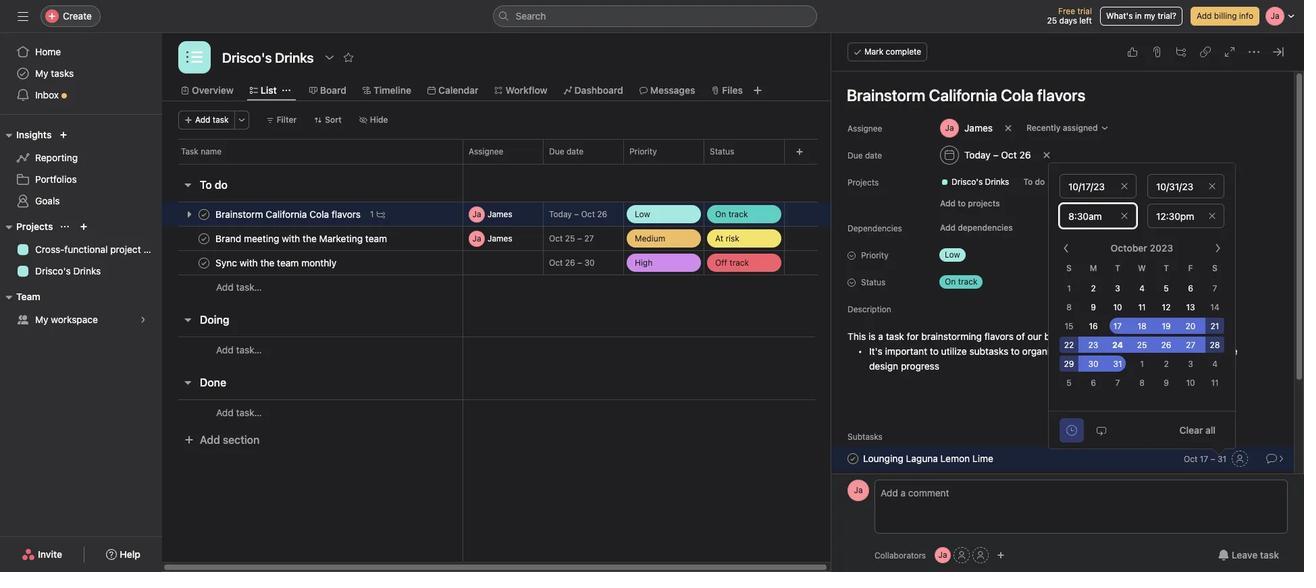 Task type: vqa. For each thing, say whether or not it's contained in the screenshot.
Today
yes



Task type: locate. For each thing, give the bounding box(es) containing it.
projects inside dropdown button
[[16, 221, 53, 232]]

add task… button up section
[[216, 406, 262, 420]]

oct 25 – 27
[[549, 234, 594, 244]]

all
[[1206, 424, 1216, 436]]

1 add task… from the top
[[216, 282, 262, 293]]

add or remove collaborators image
[[997, 552, 1005, 560]]

1 subtask image
[[377, 210, 385, 218]]

1 vertical spatial 10
[[1186, 378, 1195, 388]]

subtasks
[[969, 346, 1008, 357]]

show options image
[[524, 148, 532, 156]]

overview link
[[181, 83, 234, 98]]

completed image
[[196, 206, 212, 223], [845, 451, 861, 467]]

trial
[[1078, 6, 1092, 16]]

25
[[1047, 16, 1057, 26], [565, 234, 575, 244], [1137, 340, 1147, 351]]

0 likes. click to like this task image
[[1127, 47, 1138, 57]]

1 horizontal spatial task
[[886, 331, 904, 342]]

0 horizontal spatial ja
[[472, 233, 481, 243]]

10 up the clear
[[1186, 378, 1195, 388]]

assignee for priority
[[469, 147, 503, 157]]

1 horizontal spatial due
[[848, 151, 863, 161]]

1 horizontal spatial today – oct 26
[[964, 149, 1031, 161]]

3 add task… from the top
[[216, 407, 262, 418]]

new image
[[60, 131, 68, 139]]

oct for oct 17 – 31
[[1184, 454, 1198, 464]]

0 horizontal spatial do
[[215, 179, 228, 191]]

1 horizontal spatial to
[[958, 199, 966, 209]]

cross-functional project plan link
[[8, 239, 162, 261]]

on track inside popup button
[[715, 209, 748, 219]]

add task… button for collapse task list for this section icon
[[216, 406, 262, 420]]

main content
[[831, 72, 1294, 573]]

do inside to do dropdown button
[[1035, 177, 1045, 187]]

0 horizontal spatial drisco's drinks link
[[8, 261, 154, 282]]

status up "description"
[[861, 278, 886, 288]]

add task… up add a task to this section image
[[216, 282, 262, 293]]

add to starred image
[[343, 52, 354, 63]]

Task Name text field
[[863, 452, 993, 467]]

drisco's down cross-
[[35, 265, 71, 277]]

6 up '13'
[[1188, 284, 1193, 294]]

2 vertical spatial task…
[[236, 407, 262, 418]]

to down recently at the top right of the page
[[1023, 177, 1033, 187]]

1 vertical spatial assignee
[[469, 147, 503, 157]]

add task… button for collapse task list for this section image for doing
[[216, 343, 262, 358]]

oct for oct 25 – 27
[[549, 234, 563, 244]]

progress down important
[[901, 361, 939, 372]]

completed image inside brainstorm california cola flavors cell
[[196, 206, 212, 223]]

0 vertical spatial 17
[[1114, 321, 1122, 332]]

date inside row
[[567, 147, 584, 157]]

new project or portfolio image
[[80, 223, 88, 231]]

task… up section
[[236, 407, 262, 418]]

2 add task… button from the top
[[216, 343, 262, 358]]

5
[[1164, 284, 1169, 294], [1067, 378, 1072, 388]]

to up completed option
[[200, 179, 212, 191]]

17 down clear all button
[[1200, 454, 1208, 464]]

on inside dropdown button
[[945, 277, 956, 287]]

1 vertical spatial priority
[[861, 251, 889, 261]]

add left billing
[[1197, 11, 1212, 21]]

add task button
[[178, 111, 235, 130]]

0 horizontal spatial low
[[635, 209, 650, 219]]

task for leave task
[[1260, 550, 1279, 561]]

t down october
[[1115, 263, 1120, 274]]

26 inside brainstorm california cola flavors dialog
[[1019, 149, 1031, 161]]

0 vertical spatial ja
[[472, 233, 481, 243]]

main content containing james
[[831, 72, 1294, 573]]

due
[[549, 147, 564, 157], [848, 151, 863, 161]]

1 vertical spatial drisco's drinks
[[35, 265, 101, 277]]

status inside brainstorm california cola flavors dialog
[[861, 278, 886, 288]]

drinks inside brainstorm california cola flavors dialog
[[985, 177, 1009, 187]]

today – oct 26
[[964, 149, 1031, 161], [549, 209, 607, 220]]

row
[[162, 139, 834, 164], [178, 163, 817, 165], [162, 202, 834, 227], [162, 226, 834, 251], [162, 251, 834, 276]]

to left the projects
[[958, 199, 966, 209]]

due date for priority
[[549, 147, 584, 157]]

timeline
[[373, 84, 411, 96]]

0 horizontal spatial completed image
[[196, 206, 212, 223]]

0 vertical spatial flavors
[[985, 331, 1014, 342]]

Brainstorm California Cola flavors text field
[[213, 208, 365, 221]]

9
[[1091, 303, 1096, 313], [1164, 378, 1169, 388]]

31 down 24
[[1113, 359, 1122, 369]]

attachments: add a file to this task, brainstorm california cola flavors image
[[1152, 47, 1162, 57]]

today
[[964, 149, 991, 161], [549, 209, 572, 220]]

completed image for oct 25 – 27
[[196, 231, 212, 247]]

projects up dependencies
[[848, 178, 879, 188]]

in inside this is a task for brainstorming flavors of our brand of cool, refreshing california colas! it's important to utilize subtasks to organize the new flavors and their progress in the design progress
[[1213, 346, 1221, 357]]

to left organize
[[1011, 346, 1020, 357]]

0 horizontal spatial 31
[[1113, 359, 1122, 369]]

0 vertical spatial add task… button
[[216, 280, 262, 295]]

0 horizontal spatial s
[[1067, 263, 1072, 274]]

low button up on track dropdown button
[[934, 246, 1015, 265]]

completed image for oct 26 – 30
[[196, 255, 212, 271]]

1 horizontal spatial drinks
[[985, 177, 1009, 187]]

Start date text field
[[1060, 174, 1137, 199]]

0 vertical spatial 1
[[1067, 284, 1071, 294]]

remove image
[[1208, 212, 1216, 220]]

due date
[[549, 147, 584, 157], [848, 151, 882, 161]]

0 horizontal spatial date
[[567, 147, 584, 157]]

billing
[[1214, 11, 1237, 21]]

2 vertical spatial james
[[488, 233, 512, 243]]

Completed checkbox
[[196, 206, 212, 223]]

1 horizontal spatial flavors
[[1099, 346, 1129, 357]]

add tab image
[[752, 85, 763, 96]]

add
[[1197, 11, 1212, 21], [195, 115, 210, 125], [940, 199, 956, 209], [940, 223, 956, 233], [216, 282, 234, 293], [216, 344, 234, 356], [216, 407, 234, 418], [200, 434, 220, 446]]

due right show options image
[[549, 147, 564, 157]]

copy task link image
[[1200, 47, 1211, 57]]

priority down messages 'link'
[[629, 147, 657, 157]]

james inside button
[[488, 209, 512, 219]]

due right add field icon
[[848, 151, 863, 161]]

add task… row
[[162, 275, 834, 300], [162, 337, 834, 363], [162, 400, 834, 425]]

due inside brainstorm california cola flavors dialog
[[848, 151, 863, 161]]

of left cool,
[[1073, 331, 1081, 342]]

0 vertical spatial add task… row
[[162, 275, 834, 300]]

my for my workspace
[[35, 314, 48, 326]]

1 vertical spatial in
[[1213, 346, 1221, 357]]

0 horizontal spatial today – oct 26
[[549, 209, 607, 220]]

drisco's drinks inside brainstorm california cola flavors dialog
[[952, 177, 1009, 187]]

27 inside header to do tree grid
[[584, 234, 594, 244]]

0 vertical spatial 6
[[1188, 284, 1193, 294]]

high
[[635, 258, 653, 268]]

3 down california
[[1188, 359, 1193, 369]]

1 vertical spatial projects
[[16, 221, 53, 232]]

date for priority
[[567, 147, 584, 157]]

help
[[120, 549, 140, 561]]

6 down "new"
[[1091, 378, 1096, 388]]

1 vertical spatial ja
[[854, 486, 863, 496]]

7 down 24
[[1115, 378, 1120, 388]]

team button
[[0, 289, 40, 305]]

Start time text field
[[1060, 204, 1137, 228]]

today – oct 26 down the remove assignee icon at the top right of page
[[964, 149, 1031, 161]]

1 vertical spatial today – oct 26
[[549, 209, 607, 220]]

0 horizontal spatial to
[[200, 179, 212, 191]]

track down add dependencies button
[[958, 277, 978, 287]]

1 horizontal spatial 17
[[1200, 454, 1208, 464]]

0 horizontal spatial on track
[[715, 209, 748, 219]]

10
[[1113, 303, 1122, 313], [1186, 378, 1195, 388]]

to do down clear due date image
[[1023, 177, 1045, 187]]

add task… button up add a task to this section image
[[216, 280, 262, 295]]

colas!
[[1198, 331, 1226, 342]]

important
[[885, 346, 927, 357]]

8 down and
[[1139, 378, 1145, 388]]

track for on track popup button
[[728, 209, 748, 219]]

teams element
[[0, 285, 162, 334]]

recently
[[1027, 123, 1061, 133]]

cool,
[[1084, 331, 1105, 342]]

my inside teams element
[[35, 314, 48, 326]]

remove image
[[1120, 212, 1129, 220]]

completed checkbox inside brainstorm california cola flavors dialog
[[845, 451, 861, 467]]

0 vertical spatial 9
[[1091, 303, 1096, 313]]

2 down their on the right of page
[[1164, 359, 1169, 369]]

completed image inside the brand meeting with the marketing team cell
[[196, 231, 212, 247]]

tab actions image
[[282, 86, 290, 95]]

0 vertical spatial assignee
[[848, 124, 882, 134]]

17 inside brainstorm california cola flavors dialog
[[1200, 454, 1208, 464]]

at risk button
[[704, 227, 784, 251]]

collapse task list for this section image for to do
[[182, 180, 193, 190]]

27
[[584, 234, 594, 244], [1186, 340, 1195, 351]]

1 vertical spatial status
[[861, 278, 886, 288]]

12
[[1162, 303, 1171, 313]]

oct for oct 26 – 30
[[549, 258, 563, 268]]

show options image
[[324, 52, 335, 63]]

next month image
[[1212, 243, 1223, 254]]

1 down and
[[1140, 359, 1144, 369]]

ja down james button at the top left of page
[[472, 233, 481, 243]]

1 horizontal spatial 4
[[1212, 359, 1218, 369]]

drisco's up add to projects
[[952, 177, 983, 187]]

1 vertical spatial low button
[[934, 246, 1015, 265]]

assignee
[[848, 124, 882, 134], [469, 147, 503, 157]]

drisco's drinks down cross-functional project plan link
[[35, 265, 101, 277]]

2 task… from the top
[[236, 344, 262, 356]]

add down doing button
[[216, 344, 234, 356]]

project
[[110, 244, 141, 255]]

brand meeting with the marketing team cell
[[162, 226, 463, 251]]

medium
[[635, 233, 665, 243]]

workflow
[[506, 84, 547, 96]]

1 completed image from the top
[[196, 231, 212, 247]]

1 vertical spatial 4
[[1212, 359, 1218, 369]]

clear due date image
[[1208, 182, 1216, 190]]

my inside "link"
[[35, 68, 48, 79]]

1 horizontal spatial projects
[[848, 178, 879, 188]]

ja button right the collaborators
[[935, 548, 951, 564]]

1 vertical spatial on track
[[945, 277, 978, 287]]

my workspace
[[35, 314, 98, 326]]

None text field
[[219, 45, 317, 70]]

days
[[1059, 16, 1077, 26]]

add task… up section
[[216, 407, 262, 418]]

30 down oct 25 – 27 at the top left of page
[[585, 258, 595, 268]]

status down files link at the right top
[[710, 147, 734, 157]]

due for projects
[[848, 151, 863, 161]]

oct down oct 25 – 27 at the top left of page
[[549, 258, 563, 268]]

0 horizontal spatial priority
[[629, 147, 657, 157]]

doing button
[[200, 308, 229, 332]]

5 down 29
[[1067, 378, 1072, 388]]

due date inside brainstorm california cola flavors dialog
[[848, 151, 882, 161]]

oct down the clear
[[1184, 454, 1198, 464]]

3 add task… button from the top
[[216, 406, 262, 420]]

0 vertical spatial james
[[964, 122, 993, 134]]

1 vertical spatial drinks
[[73, 265, 101, 277]]

james inside dropdown button
[[964, 122, 993, 134]]

board link
[[309, 83, 346, 98]]

0 vertical spatial collapse task list for this section image
[[182, 180, 193, 190]]

Brand meeting with the Marketing team text field
[[213, 232, 391, 246]]

sync with the team monthly cell
[[162, 251, 463, 276]]

1 horizontal spatial drisco's
[[952, 177, 983, 187]]

task… inside header to do tree grid
[[236, 282, 262, 293]]

8 up 15
[[1067, 303, 1072, 313]]

Task Name text field
[[838, 80, 1278, 111]]

1 horizontal spatial ja
[[854, 486, 863, 496]]

calendar
[[438, 84, 478, 96]]

drisco's inside brainstorm california cola flavors dialog
[[952, 177, 983, 187]]

1 up 15
[[1067, 284, 1071, 294]]

low button inside brainstorm california cola flavors dialog
[[934, 246, 1015, 265]]

2 my from the top
[[35, 314, 48, 326]]

the up 29
[[1062, 346, 1076, 357]]

0 vertical spatial 30
[[585, 258, 595, 268]]

due date right add field icon
[[848, 151, 882, 161]]

today – oct 26 up oct 25 – 27 at the top left of page
[[549, 209, 607, 220]]

drisco's drinks link up add to projects
[[935, 176, 1015, 189]]

completed image inside sync with the team monthly cell
[[196, 255, 212, 271]]

– down oct 25 – 27 at the top left of page
[[578, 258, 582, 268]]

on track inside dropdown button
[[945, 277, 978, 287]]

28
[[1210, 340, 1220, 351]]

is
[[869, 331, 876, 342]]

add time image
[[1066, 425, 1077, 436]]

1 vertical spatial low
[[945, 250, 960, 260]]

to inside button
[[200, 179, 212, 191]]

1 add task… row from the top
[[162, 275, 834, 300]]

add task… row for collapse task list for this section icon
[[162, 400, 834, 425]]

task left more actions icon
[[213, 115, 229, 125]]

add to projects
[[940, 199, 1000, 209]]

1 vertical spatial 7
[[1115, 378, 1120, 388]]

filter
[[277, 115, 297, 125]]

low up on track dropdown button
[[945, 250, 960, 260]]

status
[[710, 147, 734, 157], [861, 278, 886, 288]]

on track up brainstorming
[[945, 277, 978, 287]]

completed image down subtasks
[[845, 451, 861, 467]]

task right 'a' at the right of the page
[[886, 331, 904, 342]]

1 task… from the top
[[236, 282, 262, 293]]

2 vertical spatial 25
[[1137, 340, 1147, 351]]

0 vertical spatial drisco's
[[952, 177, 983, 187]]

sort
[[325, 115, 342, 125]]

1 horizontal spatial due date
[[848, 151, 882, 161]]

2 collapse task list for this section image from the top
[[182, 315, 193, 326]]

add a task to this section image
[[236, 315, 247, 326]]

– up oct 25 – 27 at the top left of page
[[574, 209, 579, 220]]

3 task… from the top
[[236, 407, 262, 418]]

do inside to do button
[[215, 179, 228, 191]]

1 t from the left
[[1115, 263, 1120, 274]]

1 horizontal spatial priority
[[861, 251, 889, 261]]

1 horizontal spatial today
[[964, 149, 991, 161]]

25 inside the free trial 25 days left
[[1047, 16, 1057, 26]]

to do button
[[1017, 173, 1062, 192]]

do down clear due date image
[[1035, 177, 1045, 187]]

today inside row
[[549, 209, 572, 220]]

0 horizontal spatial assignee
[[469, 147, 503, 157]]

13
[[1186, 303, 1195, 313]]

add task… button down add a task to this section image
[[216, 343, 262, 358]]

clear due date image
[[1043, 151, 1051, 159]]

0 vertical spatial on
[[715, 209, 726, 219]]

1 horizontal spatial t
[[1164, 263, 1169, 274]]

2 add task… from the top
[[216, 344, 262, 356]]

cross-
[[35, 244, 64, 255]]

4
[[1139, 284, 1145, 294], [1212, 359, 1218, 369]]

collapse task list for this section image left doing button
[[182, 315, 193, 326]]

oct down the remove assignee icon at the top right of page
[[1001, 149, 1017, 161]]

0 horizontal spatial 2
[[1091, 284, 1096, 294]]

drisco's drinks up the projects
[[952, 177, 1009, 187]]

collapse task list for this section image
[[182, 180, 193, 190], [182, 315, 193, 326]]

add task… row for collapse task list for this section image for doing
[[162, 337, 834, 363]]

close details image
[[1273, 47, 1284, 57]]

4 down w
[[1139, 284, 1145, 294]]

1 vertical spatial ja button
[[935, 548, 951, 564]]

1 horizontal spatial 8
[[1139, 378, 1145, 388]]

0 vertical spatial task…
[[236, 282, 262, 293]]

show options, current sort, top image
[[61, 223, 69, 231]]

f
[[1188, 263, 1193, 274]]

drisco's drinks link down functional
[[8, 261, 154, 282]]

5 up 12
[[1164, 284, 1169, 294]]

27 up oct 26 – 30 on the left
[[584, 234, 594, 244]]

in down colas! at right bottom
[[1213, 346, 1221, 357]]

risk
[[726, 233, 739, 243]]

31 down clear all button
[[1218, 454, 1227, 464]]

25 left their on the right of page
[[1137, 340, 1147, 351]]

2 completed image from the top
[[196, 255, 212, 271]]

0 horizontal spatial 9
[[1091, 303, 1096, 313]]

2 down m
[[1091, 284, 1096, 294]]

completed checkbox for oct 25
[[196, 231, 212, 247]]

our
[[1028, 331, 1042, 342]]

– up oct 26 – 30 on the left
[[577, 234, 582, 244]]

new
[[1079, 346, 1097, 357]]

task… for collapse task list for this section image for doing
[[236, 344, 262, 356]]

1 horizontal spatial completed image
[[845, 451, 861, 467]]

james for james dropdown button
[[964, 122, 993, 134]]

progress down california
[[1172, 346, 1211, 357]]

1 horizontal spatial 25
[[1047, 16, 1057, 26]]

clear start date image
[[1120, 182, 1129, 190]]

2 add task… row from the top
[[162, 337, 834, 363]]

full screen image
[[1224, 47, 1235, 57]]

the right the 28
[[1224, 346, 1238, 357]]

goals link
[[8, 190, 154, 212]]

0 horizontal spatial to do
[[200, 179, 228, 191]]

low button
[[624, 203, 704, 226], [934, 246, 1015, 265]]

drisco's inside projects element
[[35, 265, 71, 277]]

0 horizontal spatial the
[[1062, 346, 1076, 357]]

1 horizontal spatial in
[[1213, 346, 1221, 357]]

1 vertical spatial collapse task list for this section image
[[182, 315, 193, 326]]

task… up add a task to this section image
[[236, 282, 262, 293]]

30 down "new"
[[1088, 359, 1099, 369]]

list
[[261, 84, 277, 96]]

workspace
[[51, 314, 98, 326]]

25 left days at right
[[1047, 16, 1057, 26]]

17 up 24
[[1114, 321, 1122, 332]]

0 vertical spatial projects
[[848, 178, 879, 188]]

11 up 18
[[1138, 303, 1146, 313]]

1 vertical spatial add task… button
[[216, 343, 262, 358]]

my down team
[[35, 314, 48, 326]]

recently assigned
[[1027, 123, 1098, 133]]

expand subtask list for the task brainstorm california cola flavors image
[[184, 209, 195, 220]]

completed checkbox inside sync with the team monthly cell
[[196, 255, 212, 271]]

2 vertical spatial task
[[1260, 550, 1279, 561]]

search list box
[[493, 5, 817, 27]]

main content inside brainstorm california cola flavors dialog
[[831, 72, 1294, 573]]

on track button
[[934, 273, 1015, 292]]

completed checkbox for oct 26
[[196, 255, 212, 271]]

on track up risk
[[715, 209, 748, 219]]

1 horizontal spatial 30
[[1088, 359, 1099, 369]]

1 horizontal spatial drisco's drinks
[[952, 177, 1009, 187]]

s down previous month image
[[1067, 263, 1072, 274]]

today down james dropdown button
[[964, 149, 991, 161]]

assignee for projects
[[848, 124, 882, 134]]

to do up completed option
[[200, 179, 228, 191]]

add task… down add a task to this section image
[[216, 344, 262, 356]]

low inside brainstorm california cola flavors dialog
[[945, 250, 960, 260]]

insights button
[[0, 127, 52, 143]]

task for add task
[[213, 115, 229, 125]]

inbox link
[[8, 84, 154, 106]]

add task… for collapse task list for this section icon
[[216, 407, 262, 418]]

1 my from the top
[[35, 68, 48, 79]]

global element
[[0, 33, 162, 114]]

drisco's drinks link
[[935, 176, 1015, 189], [8, 261, 154, 282]]

collapse task list for this section image for doing
[[182, 315, 193, 326]]

4 down the 28
[[1212, 359, 1218, 369]]

ja down subtasks
[[854, 486, 863, 496]]

31
[[1113, 359, 1122, 369], [1218, 454, 1227, 464]]

date for projects
[[865, 151, 882, 161]]

1 horizontal spatial 10
[[1186, 378, 1195, 388]]

task… for collapse task list for this section icon
[[236, 407, 262, 418]]

track inside dropdown button
[[958, 277, 978, 287]]

t down 2023
[[1164, 263, 1169, 274]]

0 vertical spatial 7
[[1213, 284, 1217, 294]]

date
[[567, 147, 584, 157], [865, 151, 882, 161]]

today up oct 25 – 27 at the top left of page
[[549, 209, 572, 220]]

collapse task list for this section image left to do button
[[182, 180, 193, 190]]

assignee inside brainstorm california cola flavors dialog
[[848, 124, 882, 134]]

progress
[[1172, 346, 1211, 357], [901, 361, 939, 372]]

to inside dropdown button
[[1023, 177, 1033, 187]]

projects
[[968, 199, 1000, 209]]

1 horizontal spatial date
[[865, 151, 882, 161]]

0 horizontal spatial 30
[[585, 258, 595, 268]]

subtasks
[[848, 432, 883, 442]]

oct up oct 26 – 30 on the left
[[549, 234, 563, 244]]

brainstorm california cola flavors dialog
[[831, 33, 1304, 573]]

task
[[213, 115, 229, 125], [886, 331, 904, 342], [1260, 550, 1279, 561]]

1 horizontal spatial of
[[1073, 331, 1081, 342]]

3
[[1115, 284, 1120, 294], [1188, 359, 1193, 369]]

10 up refreshing
[[1113, 303, 1122, 313]]

Completed checkbox
[[196, 231, 212, 247], [196, 255, 212, 271], [845, 451, 861, 467]]

add left section
[[200, 434, 220, 446]]

0 horizontal spatial due date
[[549, 147, 584, 157]]

1 vertical spatial 31
[[1218, 454, 1227, 464]]

1 horizontal spatial assignee
[[848, 124, 882, 134]]

2 vertical spatial add task…
[[216, 407, 262, 418]]

30 inside header to do tree grid
[[585, 258, 595, 268]]

on up at
[[715, 209, 726, 219]]

1 collapse task list for this section image from the top
[[182, 180, 193, 190]]

0 vertical spatial 4
[[1139, 284, 1145, 294]]

1 horizontal spatial do
[[1035, 177, 1045, 187]]

workflow link
[[495, 83, 547, 98]]

1 vertical spatial 30
[[1088, 359, 1099, 369]]

inbox
[[35, 89, 59, 101]]

assigned
[[1063, 123, 1098, 133]]

1 horizontal spatial 6
[[1188, 284, 1193, 294]]

completed image
[[196, 231, 212, 247], [196, 255, 212, 271]]

1 horizontal spatial 2
[[1164, 359, 1169, 369]]

clear
[[1180, 424, 1203, 436]]

3 add task… row from the top
[[162, 400, 834, 425]]

low up medium
[[635, 209, 650, 219]]

task… down add a task to this section image
[[236, 344, 262, 356]]

– for oct 25 – 27
[[577, 234, 582, 244]]

0 horizontal spatial 4
[[1139, 284, 1145, 294]]

insights
[[16, 129, 52, 140]]

low button up medium dropdown button
[[624, 203, 704, 226]]

mark complete
[[865, 47, 921, 57]]

7 up 14
[[1213, 284, 1217, 294]]

completed checkbox inside the brand meeting with the marketing team cell
[[196, 231, 212, 247]]

date inside main content
[[865, 151, 882, 161]]

description
[[848, 305, 891, 315]]



Task type: describe. For each thing, give the bounding box(es) containing it.
18
[[1138, 321, 1147, 332]]

2 of from the left
[[1073, 331, 1081, 342]]

october 2023 button
[[1102, 236, 1196, 261]]

header to do tree grid
[[162, 202, 834, 300]]

0 vertical spatial status
[[710, 147, 734, 157]]

list link
[[250, 83, 277, 98]]

1 vertical spatial drisco's drinks link
[[8, 261, 154, 282]]

drisco's drinks inside projects element
[[35, 265, 101, 277]]

add down overview link
[[195, 115, 210, 125]]

row containing james
[[162, 202, 834, 227]]

14
[[1211, 303, 1220, 313]]

overview
[[192, 84, 234, 96]]

projects element
[[0, 215, 162, 285]]

– for oct 26 – 30
[[578, 258, 582, 268]]

at risk
[[715, 233, 739, 243]]

ja inside header to do tree grid
[[472, 233, 481, 243]]

w
[[1138, 263, 1146, 274]]

– for oct 17 – 31
[[1211, 454, 1215, 464]]

collaborators
[[875, 551, 926, 561]]

free
[[1058, 6, 1075, 16]]

add dependencies
[[940, 223, 1013, 233]]

1 horizontal spatial 1
[[1140, 359, 1144, 369]]

1 horizontal spatial ja button
[[935, 548, 951, 564]]

2 s from the left
[[1212, 263, 1218, 274]]

october
[[1111, 242, 1147, 254]]

add up add section button
[[216, 407, 234, 418]]

31 inside brainstorm california cola flavors dialog
[[1218, 454, 1227, 464]]

sort button
[[308, 111, 348, 130]]

in inside what's in my trial? button
[[1135, 11, 1142, 21]]

0 vertical spatial 31
[[1113, 359, 1122, 369]]

done
[[200, 377, 226, 389]]

low inside header to do tree grid
[[635, 209, 650, 219]]

0 vertical spatial 8
[[1067, 303, 1072, 313]]

this is a task for brainstorming flavors of our brand of cool, refreshing california colas! it's important to utilize subtasks to organize the new flavors and their progress in the design progress
[[848, 331, 1240, 372]]

for
[[907, 331, 919, 342]]

brainstorming
[[921, 331, 982, 342]]

0 horizontal spatial 11
[[1138, 303, 1146, 313]]

leave
[[1232, 550, 1258, 561]]

info
[[1239, 11, 1254, 21]]

tasks
[[51, 68, 74, 79]]

my for my tasks
[[35, 68, 48, 79]]

utilize
[[941, 346, 967, 357]]

1 vertical spatial 5
[[1067, 378, 1072, 388]]

1 vertical spatial completed image
[[845, 451, 861, 467]]

1 horizontal spatial 3
[[1188, 359, 1193, 369]]

invite
[[38, 549, 62, 561]]

reporting link
[[8, 147, 154, 169]]

task
[[181, 147, 198, 157]]

today – oct 26 inside brainstorm california cola flavors dialog
[[964, 149, 1031, 161]]

what's in my trial? button
[[1100, 7, 1183, 26]]

16
[[1089, 321, 1098, 332]]

board
[[320, 84, 346, 96]]

create button
[[41, 5, 101, 27]]

29
[[1064, 359, 1074, 369]]

0 vertical spatial progress
[[1172, 346, 1211, 357]]

brand
[[1045, 331, 1070, 342]]

set to repeat image
[[1096, 425, 1107, 436]]

dashboard link
[[564, 83, 623, 98]]

off track button
[[704, 251, 784, 275]]

name
[[201, 147, 222, 157]]

0 vertical spatial 10
[[1113, 303, 1122, 313]]

add task… inside header to do tree grid
[[216, 282, 262, 293]]

previous month image
[[1061, 243, 1072, 254]]

Due date text field
[[1147, 174, 1224, 199]]

calendar link
[[427, 83, 478, 98]]

1 vertical spatial flavors
[[1099, 346, 1129, 357]]

21
[[1211, 321, 1219, 332]]

1 horizontal spatial 9
[[1164, 378, 1169, 388]]

1 horizontal spatial 11
[[1211, 378, 1219, 388]]

my
[[1144, 11, 1156, 21]]

brainstorm california cola flavors cell
[[162, 202, 463, 227]]

dependencies
[[958, 223, 1013, 233]]

to do inside dropdown button
[[1023, 177, 1045, 187]]

projects inside brainstorm california cola flavors dialog
[[848, 178, 879, 188]]

goals
[[35, 195, 60, 207]]

clear all button
[[1171, 418, 1224, 443]]

today inside brainstorm california cola flavors dialog
[[964, 149, 991, 161]]

Sync with the team monthly text field
[[213, 256, 341, 270]]

0 vertical spatial priority
[[629, 147, 657, 157]]

add inside header to do tree grid
[[216, 282, 234, 293]]

add subtask image
[[1176, 47, 1187, 57]]

see details, my workspace image
[[139, 316, 147, 324]]

hide button
[[353, 111, 394, 130]]

due date for projects
[[848, 151, 882, 161]]

0 horizontal spatial flavors
[[985, 331, 1014, 342]]

2 vertical spatial ja
[[939, 550, 947, 561]]

0 horizontal spatial to
[[930, 346, 939, 357]]

task name
[[181, 147, 222, 157]]

22
[[1064, 340, 1074, 351]]

– down james dropdown button
[[993, 149, 999, 161]]

to do button
[[200, 173, 228, 197]]

my tasks link
[[8, 63, 154, 84]]

projects button
[[0, 219, 53, 235]]

task inside this is a task for brainstorming flavors of our brand of cool, refreshing california colas! it's important to utilize subtasks to organize the new flavors and their progress in the design progress
[[886, 331, 904, 342]]

0 horizontal spatial 1
[[1067, 284, 1071, 294]]

california
[[1154, 331, 1196, 342]]

1 vertical spatial progress
[[901, 361, 939, 372]]

0 horizontal spatial 7
[[1115, 378, 1120, 388]]

add section button
[[178, 428, 265, 453]]

track for "off track" popup button
[[730, 258, 749, 268]]

1 vertical spatial 8
[[1139, 378, 1145, 388]]

mark complete button
[[848, 43, 927, 61]]

2 t from the left
[[1164, 263, 1169, 274]]

row containing high
[[162, 251, 834, 276]]

0 horizontal spatial 3
[[1115, 284, 1120, 294]]

add billing info button
[[1191, 7, 1260, 26]]

Due time text field
[[1147, 204, 1224, 228]]

2 horizontal spatial 25
[[1137, 340, 1147, 351]]

19
[[1162, 321, 1171, 332]]

hide sidebar image
[[18, 11, 28, 22]]

james for james button at the top left of page
[[488, 209, 512, 219]]

1 horizontal spatial 7
[[1213, 284, 1217, 294]]

add down add to projects button
[[940, 223, 956, 233]]

add dependencies button
[[934, 219, 1019, 238]]

add task… for collapse task list for this section image for doing
[[216, 344, 262, 356]]

portfolios
[[35, 174, 77, 185]]

mark
[[865, 47, 884, 57]]

list image
[[186, 49, 203, 66]]

files link
[[711, 83, 743, 98]]

leave task button
[[1209, 544, 1288, 568]]

drisco's drinks link inside brainstorm california cola flavors dialog
[[935, 176, 1015, 189]]

remove assignee image
[[1004, 124, 1012, 132]]

1 the from the left
[[1062, 346, 1076, 357]]

0 vertical spatial low button
[[624, 203, 704, 226]]

priority inside brainstorm california cola flavors dialog
[[861, 251, 889, 261]]

insights element
[[0, 123, 162, 215]]

complete
[[886, 47, 921, 57]]

free trial 25 days left
[[1047, 6, 1092, 26]]

functional
[[64, 244, 108, 255]]

left
[[1080, 16, 1092, 26]]

to inside button
[[958, 199, 966, 209]]

due for priority
[[549, 147, 564, 157]]

1 of from the left
[[1016, 331, 1025, 342]]

today – oct 26 inside header to do tree grid
[[549, 209, 607, 220]]

what's
[[1106, 11, 1133, 21]]

1 horizontal spatial 27
[[1186, 340, 1195, 351]]

oct up oct 25 – 27 at the top left of page
[[581, 209, 595, 220]]

more actions image
[[237, 116, 246, 124]]

0 vertical spatial 5
[[1164, 284, 1169, 294]]

my tasks
[[35, 68, 74, 79]]

search
[[516, 10, 546, 22]]

0 horizontal spatial 17
[[1114, 321, 1122, 332]]

1 vertical spatial 6
[[1091, 378, 1096, 388]]

high button
[[624, 251, 704, 275]]

2023
[[1150, 242, 1173, 254]]

on inside popup button
[[715, 209, 726, 219]]

drinks inside projects element
[[73, 265, 101, 277]]

2 horizontal spatial to
[[1011, 346, 1020, 357]]

and
[[1131, 346, 1147, 357]]

23
[[1088, 340, 1098, 351]]

refreshing
[[1108, 331, 1152, 342]]

1 add task… button from the top
[[216, 280, 262, 295]]

1 s from the left
[[1067, 263, 1072, 274]]

add to projects button
[[934, 195, 1006, 213]]

0 horizontal spatial ja button
[[848, 480, 869, 502]]

trial?
[[1158, 11, 1177, 21]]

row containing task name
[[162, 139, 834, 164]]

add billing info
[[1197, 11, 1254, 21]]

their
[[1150, 346, 1170, 357]]

on track button
[[704, 203, 784, 226]]

add field image
[[796, 148, 804, 156]]

description document
[[833, 330, 1278, 374]]

james button
[[469, 206, 540, 223]]

james button
[[934, 116, 999, 140]]

timeline link
[[363, 83, 411, 98]]

collapse task list for this section image
[[182, 378, 193, 388]]

add left the projects
[[940, 199, 956, 209]]

2 the from the left
[[1224, 346, 1238, 357]]

doing
[[200, 314, 229, 326]]

home link
[[8, 41, 154, 63]]

this
[[848, 331, 866, 342]]

section
[[223, 434, 260, 446]]

row containing ja
[[162, 226, 834, 251]]

25 inside header to do tree grid
[[565, 234, 575, 244]]

help button
[[97, 543, 149, 567]]

more actions for this task image
[[1249, 47, 1260, 57]]

oct 17 – 31
[[1184, 454, 1227, 464]]



